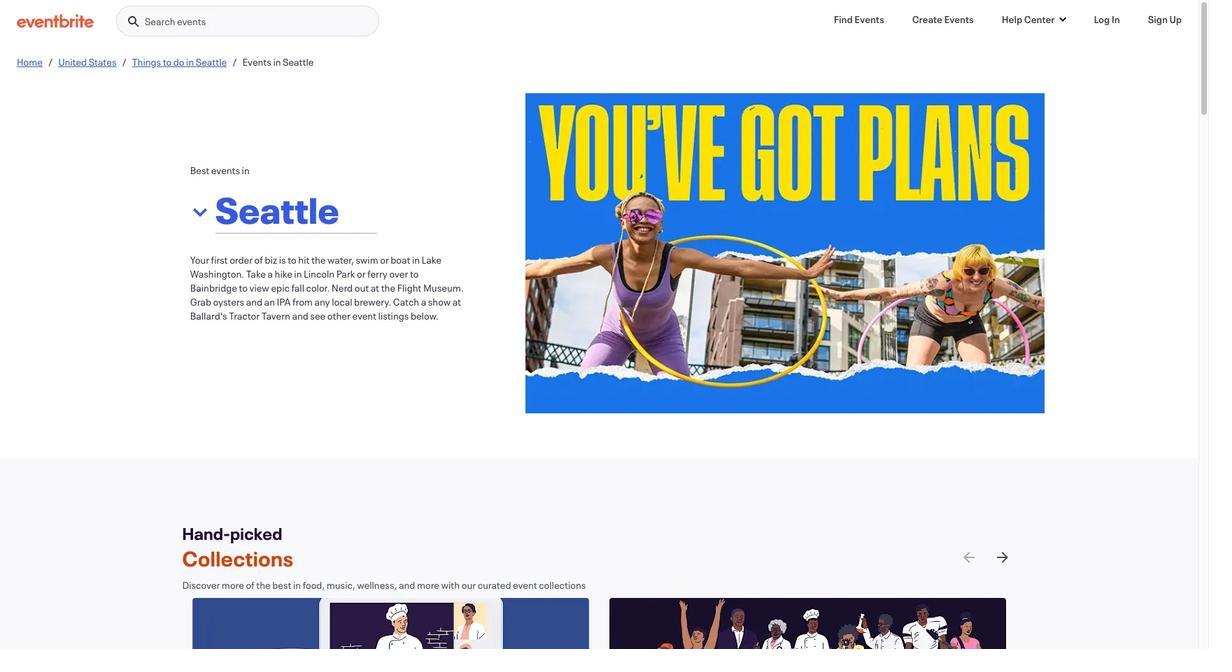 Task type: locate. For each thing, give the bounding box(es) containing it.
out
[[355, 282, 369, 295]]

1 vertical spatial or
[[357, 268, 366, 281]]

create
[[912, 13, 942, 26]]

to right is
[[288, 254, 297, 267]]

events right best
[[211, 164, 240, 177]]

1 horizontal spatial a
[[421, 296, 426, 309]]

the
[[311, 254, 326, 267], [381, 282, 395, 295], [256, 579, 271, 592]]

1 / from the left
[[48, 55, 53, 68]]

and right wellness,
[[399, 579, 415, 592]]

epic
[[271, 282, 290, 295]]

0 horizontal spatial events
[[242, 55, 271, 68]]

events for search
[[177, 15, 206, 28]]

grab
[[190, 296, 211, 309]]

more left the with
[[417, 579, 439, 592]]

at
[[371, 282, 379, 295], [453, 296, 461, 309]]

oysters
[[213, 296, 244, 309]]

with
[[441, 579, 460, 592]]

seattle
[[196, 55, 227, 68], [283, 55, 314, 68]]

1 horizontal spatial events
[[855, 13, 884, 26]]

help center
[[1002, 13, 1055, 26]]

2 horizontal spatial /
[[232, 55, 237, 68]]

of
[[254, 254, 263, 267], [246, 579, 255, 592]]

0 horizontal spatial seattle
[[196, 55, 227, 68]]

sign
[[1148, 13, 1168, 26]]

find
[[834, 13, 853, 26]]

and down "view" in the left of the page
[[246, 296, 262, 309]]

1 vertical spatial of
[[246, 579, 255, 592]]

at right show
[[453, 296, 461, 309]]

ballard's
[[190, 310, 227, 323]]

2 vertical spatial and
[[399, 579, 415, 592]]

0 horizontal spatial a
[[268, 268, 273, 281]]

/
[[48, 55, 53, 68], [122, 55, 127, 68], [232, 55, 237, 68]]

at right out
[[371, 282, 379, 295]]

events
[[855, 13, 884, 26], [944, 13, 974, 26], [242, 55, 271, 68]]

your
[[190, 254, 209, 267]]

a
[[268, 268, 273, 281], [421, 296, 426, 309]]

from
[[292, 296, 313, 309]]

1 horizontal spatial events
[[211, 164, 240, 177]]

local
[[332, 296, 352, 309]]

None text field
[[215, 179, 463, 241]]

0 horizontal spatial event
[[352, 310, 376, 323]]

search
[[145, 15, 175, 28]]

3 / from the left
[[232, 55, 237, 68]]

water,
[[327, 254, 354, 267]]

nerd
[[332, 282, 353, 295]]

2 vertical spatial the
[[256, 579, 271, 592]]

0 vertical spatial of
[[254, 254, 263, 267]]

0 horizontal spatial more
[[222, 579, 244, 592]]

the up lincoln at the left of page
[[311, 254, 326, 267]]

of inside hand-picked collections discover more of the best in food, music, wellness, and more with our curated event collections
[[246, 579, 255, 592]]

color.
[[306, 282, 330, 295]]

1 horizontal spatial the
[[311, 254, 326, 267]]

events right find on the right top
[[855, 13, 884, 26]]

and
[[246, 296, 262, 309], [292, 310, 308, 323], [399, 579, 415, 592]]

lincoln
[[304, 268, 335, 281]]

0 horizontal spatial /
[[48, 55, 53, 68]]

0 horizontal spatial at
[[371, 282, 379, 295]]

seattle right 'do'
[[196, 55, 227, 68]]

events for best
[[211, 164, 240, 177]]

best
[[190, 164, 209, 177]]

eventbrite image
[[17, 14, 94, 28]]

in inside hand-picked collections discover more of the best in food, music, wellness, and more with our curated event collections
[[293, 579, 301, 592]]

0 vertical spatial or
[[380, 254, 389, 267]]

over
[[389, 268, 408, 281]]

first
[[211, 254, 228, 267]]

swim
[[356, 254, 378, 267]]

2 more from the left
[[417, 579, 439, 592]]

or up out
[[357, 268, 366, 281]]

seattle image
[[525, 93, 1044, 413]]

the left best
[[256, 579, 271, 592]]

washington.
[[190, 268, 244, 281]]

up
[[1170, 13, 1182, 26]]

home
[[17, 55, 43, 68]]

0 vertical spatial at
[[371, 282, 379, 295]]

1 vertical spatial and
[[292, 310, 308, 323]]

1 horizontal spatial /
[[122, 55, 127, 68]]

food,
[[303, 579, 325, 592]]

a left hike
[[268, 268, 273, 281]]

and inside hand-picked collections discover more of the best in food, music, wellness, and more with our curated event collections
[[399, 579, 415, 592]]

lake
[[422, 254, 441, 267]]

boat
[[391, 254, 410, 267]]

order
[[230, 254, 253, 267]]

events right create
[[944, 13, 974, 26]]

flight
[[397, 282, 421, 295]]

search events
[[145, 15, 206, 28]]

0 horizontal spatial and
[[246, 296, 262, 309]]

0 vertical spatial a
[[268, 268, 273, 281]]

find events
[[834, 13, 884, 26]]

more down collections
[[222, 579, 244, 592]]

to up 'flight'
[[410, 268, 419, 281]]

united
[[58, 55, 87, 68]]

log in
[[1094, 13, 1120, 26]]

0 horizontal spatial the
[[256, 579, 271, 592]]

event
[[352, 310, 376, 323], [513, 579, 537, 592]]

things to do in seattle link
[[132, 55, 227, 68]]

in
[[186, 55, 194, 68], [273, 55, 281, 68], [242, 164, 250, 177], [412, 254, 420, 267], [294, 268, 302, 281], [293, 579, 301, 592]]

events right search
[[177, 15, 206, 28]]

0 vertical spatial and
[[246, 296, 262, 309]]

/ down "search events" button
[[232, 55, 237, 68]]

event down brewery.
[[352, 310, 376, 323]]

more
[[222, 579, 244, 592], [417, 579, 439, 592]]

events inside "link"
[[855, 13, 884, 26]]

help
[[1002, 13, 1022, 26]]

1 horizontal spatial and
[[292, 310, 308, 323]]

2 horizontal spatial events
[[944, 13, 974, 26]]

1 vertical spatial the
[[381, 282, 395, 295]]

and down "from"
[[292, 310, 308, 323]]

1 seattle from the left
[[196, 55, 227, 68]]

or up ferry
[[380, 254, 389, 267]]

to
[[163, 55, 172, 68], [288, 254, 297, 267], [410, 268, 419, 281], [239, 282, 248, 295]]

or
[[380, 254, 389, 267], [357, 268, 366, 281]]

event right curated
[[513, 579, 537, 592]]

home / united states / things to do in seattle / events in seattle
[[17, 55, 314, 68]]

0 vertical spatial events
[[177, 15, 206, 28]]

collections
[[539, 579, 586, 592]]

2 horizontal spatial and
[[399, 579, 415, 592]]

0 horizontal spatial events
[[177, 15, 206, 28]]

1 horizontal spatial at
[[453, 296, 461, 309]]

events down "search events" button
[[242, 55, 271, 68]]

hand-
[[182, 523, 230, 545]]

the down "over"
[[381, 282, 395, 295]]

1 horizontal spatial seattle
[[283, 55, 314, 68]]

/ right states
[[122, 55, 127, 68]]

seattle down "search events" button
[[283, 55, 314, 68]]

things
[[132, 55, 161, 68]]

events inside "search events" button
[[177, 15, 206, 28]]

1 vertical spatial at
[[453, 296, 461, 309]]

of left the biz
[[254, 254, 263, 267]]

a up below.
[[421, 296, 426, 309]]

events
[[177, 15, 206, 28], [211, 164, 240, 177]]

1 horizontal spatial event
[[513, 579, 537, 592]]

1 vertical spatial events
[[211, 164, 240, 177]]

/ right the "home"
[[48, 55, 53, 68]]

1 vertical spatial event
[[513, 579, 537, 592]]

of down collections
[[246, 579, 255, 592]]

0 vertical spatial event
[[352, 310, 376, 323]]

log in link
[[1083, 6, 1131, 34]]

1 horizontal spatial more
[[417, 579, 439, 592]]

discover
[[182, 579, 220, 592]]

tractor
[[229, 310, 260, 323]]

1 vertical spatial a
[[421, 296, 426, 309]]

events for create events
[[944, 13, 974, 26]]



Task type: vqa. For each thing, say whether or not it's contained in the screenshot.
the leftmost /
yes



Task type: describe. For each thing, give the bounding box(es) containing it.
states
[[89, 55, 116, 68]]

sign up
[[1148, 13, 1182, 26]]

an
[[264, 296, 275, 309]]

listings
[[378, 310, 409, 323]]

see
[[310, 310, 326, 323]]

arrow left chunky_svg image
[[960, 549, 977, 566]]

0 horizontal spatial or
[[357, 268, 366, 281]]

fall
[[291, 282, 304, 295]]

biz
[[265, 254, 277, 267]]

events for find events
[[855, 13, 884, 26]]

home link
[[17, 55, 43, 68]]

any
[[314, 296, 330, 309]]

arrow right chunky_svg image
[[994, 549, 1011, 566]]

is
[[279, 254, 286, 267]]

show
[[428, 296, 451, 309]]

your first order of biz is to hit the water, swim or boat in lake washington. take a hike in lincoln park or ferry over to bainbridge to view epic fall color. nerd out at the flight museum. grab oysters and an ipa from any local brewery. catch a show at ballard's tractor tavern and see other event listings below.
[[190, 254, 464, 323]]

find events link
[[823, 6, 895, 34]]

2 seattle from the left
[[283, 55, 314, 68]]

take
[[246, 268, 266, 281]]

search events button
[[116, 6, 379, 37]]

create events link
[[901, 6, 985, 34]]

to left "view" in the left of the page
[[239, 282, 248, 295]]

bainbridge
[[190, 282, 237, 295]]

picked
[[230, 523, 282, 545]]

center
[[1024, 13, 1055, 26]]

united states link
[[58, 55, 116, 68]]

hike
[[275, 268, 292, 281]]

1 horizontal spatial or
[[380, 254, 389, 267]]

0 vertical spatial the
[[311, 254, 326, 267]]

collections
[[182, 545, 294, 572]]

museum.
[[423, 282, 464, 295]]

best
[[272, 579, 291, 592]]

tavern
[[261, 310, 290, 323]]

catch
[[393, 296, 419, 309]]

of inside your first order of biz is to hit the water, swim or boat in lake washington. take a hike in lincoln park or ferry over to bainbridge to view epic fall color. nerd out at the flight museum. grab oysters and an ipa from any local brewery. catch a show at ballard's tractor tavern and see other event listings below.
[[254, 254, 263, 267]]

ferry
[[367, 268, 388, 281]]

event inside your first order of biz is to hit the water, swim or boat in lake washington. take a hike in lincoln park or ferry over to bainbridge to view epic fall color. nerd out at the flight museum. grab oysters and an ipa from any local brewery. catch a show at ballard's tractor tavern and see other event listings below.
[[352, 310, 376, 323]]

in
[[1112, 13, 1120, 26]]

music,
[[327, 579, 355, 592]]

wellness,
[[357, 579, 397, 592]]

log
[[1094, 13, 1110, 26]]

hit
[[298, 254, 310, 267]]

our
[[462, 579, 476, 592]]

the inside hand-picked collections discover more of the best in food, music, wellness, and more with our curated event collections
[[256, 579, 271, 592]]

hand-picked collections discover more of the best in food, music, wellness, and more with our curated event collections
[[182, 523, 586, 592]]

park
[[336, 268, 355, 281]]

collection image for in the kitchen: virtual food & drink events & classes image
[[193, 598, 589, 649]]

create events
[[912, 13, 974, 26]]

2 horizontal spatial the
[[381, 282, 395, 295]]

1 more from the left
[[222, 579, 244, 592]]

view
[[249, 282, 269, 295]]

other
[[327, 310, 350, 323]]

event inside hand-picked collections discover more of the best in food, music, wellness, and more with our curated event collections
[[513, 579, 537, 592]]

to left 'do'
[[163, 55, 172, 68]]

brewery.
[[354, 296, 391, 309]]

ipa
[[277, 296, 291, 309]]

best events in
[[190, 164, 250, 177]]

do
[[173, 55, 184, 68]]

sign up link
[[1137, 6, 1193, 34]]

curated
[[478, 579, 511, 592]]

2 / from the left
[[122, 55, 127, 68]]

below.
[[411, 310, 439, 323]]

collection image for black excellence: events that celebrate black culture image
[[610, 598, 1006, 649]]



